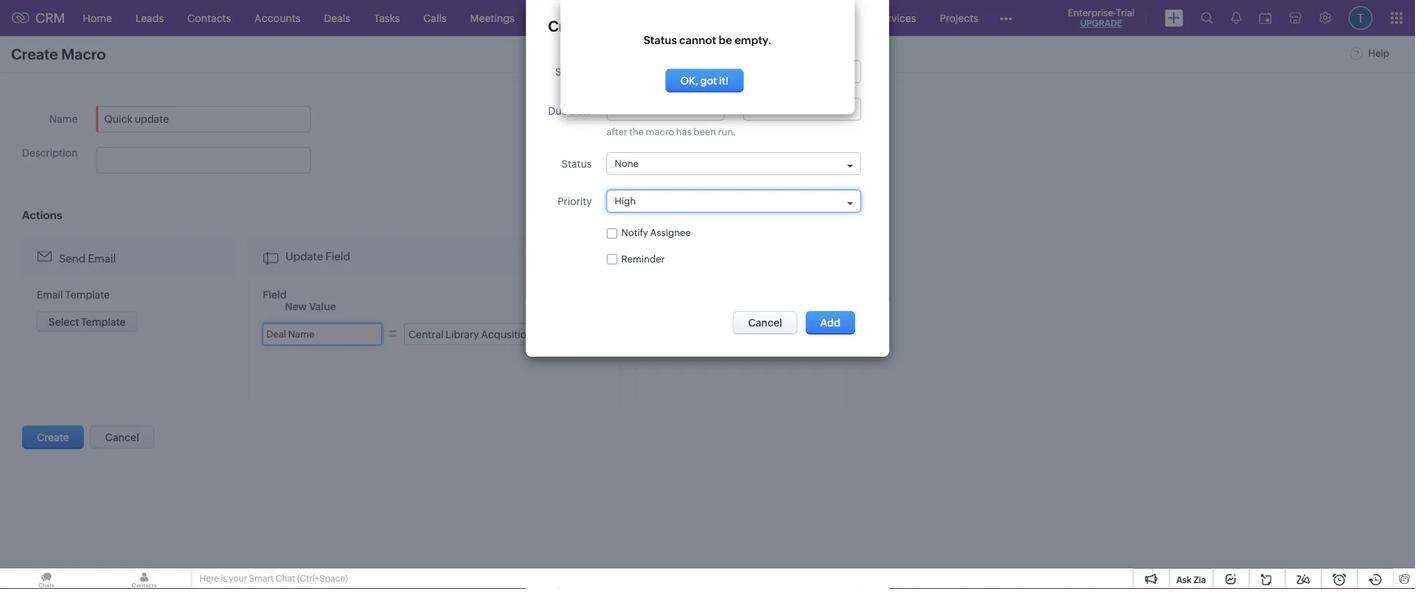 Task type: vqa. For each thing, say whether or not it's contained in the screenshot.
Search element
no



Task type: locate. For each thing, give the bounding box(es) containing it.
cannot
[[679, 34, 716, 47]]

tasks link
[[362, 0, 412, 36]]

trial
[[1116, 7, 1135, 18]]

task right reports
[[598, 18, 628, 35]]

0 vertical spatial cancel
[[748, 317, 782, 329]]

cancel button
[[733, 311, 798, 335], [90, 426, 155, 449]]

contacts link
[[176, 0, 243, 36]]

+ add task
[[717, 313, 764, 324]]

task right + on the right bottom of the page
[[745, 313, 764, 324]]

cancel button right + on the right bottom of the page
[[733, 311, 798, 335]]

empty.
[[735, 34, 772, 47]]

status
[[644, 34, 677, 47], [562, 158, 592, 170]]

reminder
[[621, 254, 665, 265]]

deals link
[[312, 0, 362, 36]]

0 horizontal spatial email
[[37, 289, 63, 301]]

cancel right create button
[[105, 432, 139, 443]]

1 vertical spatial cancel button
[[90, 426, 155, 449]]

1 vertical spatial status
[[562, 158, 592, 170]]

due
[[548, 105, 567, 117]]

1 horizontal spatial task
[[745, 313, 764, 324]]

services
[[876, 12, 916, 24]]

macro
[[61, 46, 106, 63]]

1 horizontal spatial cancel
[[748, 317, 782, 329]]

the
[[629, 127, 644, 138]]

status cannot be empty.
[[644, 34, 772, 47]]

name up "description"
[[49, 113, 78, 125]]

tasks down the assignee
[[670, 252, 698, 265]]

0 vertical spatial field
[[325, 250, 350, 263]]

here
[[199, 574, 219, 584]]

cancel right + on the right bottom of the page
[[748, 317, 782, 329]]

1 vertical spatial tasks
[[670, 252, 698, 265]]

name right deal on the bottom of the page
[[288, 329, 314, 340]]

0 horizontal spatial field
[[263, 289, 287, 301]]

0 vertical spatial tasks
[[374, 12, 400, 24]]

add
[[724, 313, 743, 324], [820, 317, 841, 329]]

field inside field new value
[[263, 289, 287, 301]]

new
[[285, 301, 307, 312]]

macro
[[646, 127, 674, 138]]

date
[[570, 105, 592, 117]]

upgrade
[[1080, 18, 1122, 28]]

meetings
[[470, 12, 515, 24]]

help link
[[1350, 48, 1389, 59]]

0 vertical spatial status
[[644, 34, 677, 47]]

actions
[[22, 209, 62, 222]]

0 vertical spatial name
[[49, 113, 78, 125]]

email left template
[[37, 289, 63, 301]]

field new value
[[263, 289, 336, 312]]

cancel button right create button
[[90, 426, 155, 449]]

field right update
[[325, 250, 350, 263]]

status for status cannot be empty.
[[644, 34, 677, 47]]

+
[[717, 313, 722, 324]]

2 vertical spatial create
[[37, 432, 69, 443]]

1 vertical spatial create
[[11, 46, 58, 63]]

0 horizontal spatial task
[[598, 18, 628, 35]]

email right send
[[88, 252, 116, 265]]

0 vertical spatial create
[[548, 18, 595, 35]]

1 horizontal spatial status
[[644, 34, 677, 47]]

day(s)
[[751, 104, 778, 115]]

create inside button
[[37, 432, 69, 443]]

accounts
[[254, 12, 300, 24]]

0 horizontal spatial tasks
[[374, 12, 400, 24]]

0 horizontal spatial name
[[49, 113, 78, 125]]

create for create
[[37, 432, 69, 443]]

status for status
[[562, 158, 592, 170]]

cancel
[[748, 317, 782, 329], [105, 432, 139, 443]]

task
[[598, 18, 628, 35], [745, 313, 764, 324]]

projects
[[940, 12, 978, 24]]

None text field
[[607, 60, 861, 83], [96, 106, 311, 132], [96, 147, 311, 174], [404, 323, 549, 346], [607, 60, 861, 83], [96, 106, 311, 132], [96, 147, 311, 174], [404, 323, 549, 346]]

reports
[[538, 12, 576, 24]]

tasks left calls
[[374, 12, 400, 24]]

your
[[229, 574, 247, 584]]

None button
[[666, 69, 743, 92], [37, 312, 138, 332], [666, 69, 743, 92], [37, 312, 138, 332]]

status left cannot
[[644, 34, 677, 47]]

email
[[88, 252, 116, 265], [37, 289, 63, 301]]

field up deal on the bottom of the page
[[263, 289, 287, 301]]

1 vertical spatial cancel
[[105, 432, 139, 443]]

1 vertical spatial name
[[288, 329, 314, 340]]

0 horizontal spatial cancel button
[[90, 426, 155, 449]]

chats image
[[0, 569, 93, 589]]

tasks
[[374, 12, 400, 24], [670, 252, 698, 265]]

deals
[[324, 12, 350, 24]]

notify assignee
[[621, 227, 691, 238]]

0 horizontal spatial add
[[724, 313, 743, 324]]

field
[[325, 250, 350, 263], [263, 289, 287, 301]]

chat
[[276, 574, 295, 584]]

contacts image
[[98, 569, 191, 589]]

name
[[49, 113, 78, 125], [288, 329, 314, 340]]

run.
[[718, 127, 736, 138]]

template
[[65, 289, 110, 301]]

1 horizontal spatial field
[[325, 250, 350, 263]]

1 vertical spatial field
[[263, 289, 287, 301]]

0 horizontal spatial status
[[562, 158, 592, 170]]

after the macro has been run.
[[607, 127, 736, 138]]

1 horizontal spatial cancel button
[[733, 311, 798, 335]]

status up priority
[[562, 158, 592, 170]]

1 horizontal spatial add
[[820, 317, 841, 329]]

1 horizontal spatial email
[[88, 252, 116, 265]]

accounts link
[[243, 0, 312, 36]]

create
[[548, 18, 595, 35], [11, 46, 58, 63], [37, 432, 69, 443]]

1 horizontal spatial tasks
[[670, 252, 698, 265]]

0 vertical spatial task
[[598, 18, 628, 35]]

update field
[[286, 250, 350, 263]]



Task type: describe. For each thing, give the bounding box(es) containing it.
deal name
[[266, 329, 314, 340]]

ask
[[1176, 575, 1192, 585]]

leads link
[[124, 0, 176, 36]]

send
[[59, 252, 86, 265]]

after
[[607, 127, 627, 138]]

home
[[83, 12, 112, 24]]

crm link
[[12, 10, 65, 26]]

enterprise-trial upgrade
[[1068, 7, 1135, 28]]

2
[[615, 104, 620, 115]]

leads
[[136, 12, 164, 24]]

update
[[286, 250, 323, 263]]

reports link
[[526, 0, 587, 36]]

value
[[309, 301, 336, 312]]

0 vertical spatial email
[[88, 252, 116, 265]]

0 horizontal spatial cancel
[[105, 432, 139, 443]]

deal
[[266, 329, 286, 340]]

zia
[[1194, 575, 1206, 585]]

home link
[[71, 0, 124, 36]]

is
[[221, 574, 227, 584]]

due date
[[548, 105, 592, 117]]

enterprise-
[[1068, 7, 1116, 18]]

smart
[[249, 574, 274, 584]]

none
[[615, 158, 639, 169]]

meetings link
[[458, 0, 526, 36]]

create task
[[548, 18, 628, 35]]

1 vertical spatial email
[[37, 289, 63, 301]]

been
[[694, 127, 716, 138]]

add button
[[806, 311, 855, 335]]

here is your smart chat (ctrl+space)
[[199, 574, 348, 584]]

create for create task
[[548, 18, 595, 35]]

services link
[[864, 0, 928, 36]]

add inside button
[[820, 317, 841, 329]]

(ctrl+space)
[[297, 574, 348, 584]]

create button
[[22, 426, 84, 449]]

contacts
[[187, 12, 231, 24]]

be
[[719, 34, 732, 47]]

crm
[[35, 10, 65, 26]]

1 vertical spatial task
[[745, 313, 764, 324]]

notify
[[621, 227, 648, 238]]

create macro
[[11, 46, 106, 63]]

assignee
[[650, 227, 691, 238]]

high
[[615, 196, 636, 207]]

projects link
[[928, 0, 990, 36]]

calls link
[[412, 0, 458, 36]]

priority
[[558, 195, 592, 207]]

calls
[[423, 12, 447, 24]]

subject
[[555, 66, 592, 78]]

help
[[1366, 48, 1389, 59]]

email template
[[37, 289, 110, 301]]

1 horizontal spatial name
[[288, 329, 314, 340]]

send email
[[59, 252, 116, 265]]

description
[[22, 147, 78, 159]]

create for create macro
[[11, 46, 58, 63]]

ask zia
[[1176, 575, 1206, 585]]

has
[[676, 127, 692, 138]]

0 vertical spatial cancel button
[[733, 311, 798, 335]]



